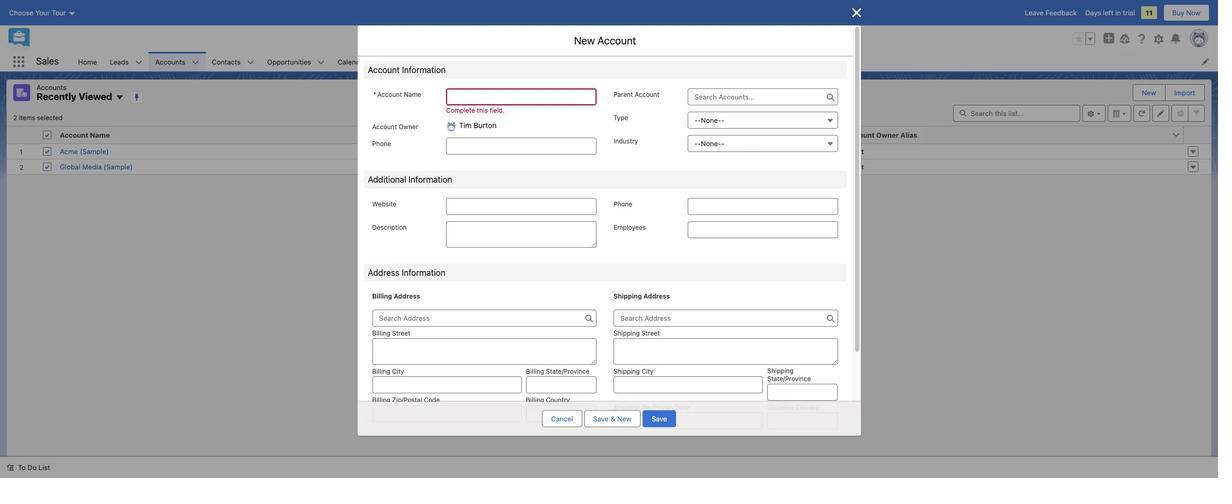 Task type: locate. For each thing, give the bounding box(es) containing it.
1 click to dial disabled image from the top
[[457, 147, 523, 156]]

tburt for acme (sample)
[[847, 147, 865, 156]]

1 horizontal spatial accounts
[[155, 58, 185, 66]]

country up shipping country text field
[[796, 404, 820, 412]]

0 horizontal spatial new
[[574, 34, 595, 47]]

* account name
[[374, 91, 422, 99]]

information for additional information
[[409, 175, 453, 185]]

code
[[424, 397, 440, 405], [674, 404, 690, 412]]

1 vertical spatial information
[[409, 175, 453, 185]]

none search field inside recently viewed|accounts|list view element
[[954, 105, 1081, 122]]

owner for account owner alias
[[877, 131, 899, 139]]

dashboards list item
[[431, 52, 496, 72]]

0 horizontal spatial zip/postal
[[392, 397, 422, 405]]

1 horizontal spatial code
[[674, 404, 690, 412]]

none-
[[701, 116, 722, 125], [701, 139, 722, 148]]

Website text field
[[447, 199, 597, 216]]

1 horizontal spatial state/province
[[768, 376, 812, 384]]

account right *
[[378, 91, 402, 99]]

shipping for shipping country
[[768, 404, 794, 412]]

days
[[1086, 8, 1102, 17]]

2 click to dial disabled image from the top
[[457, 163, 523, 171]]

1 street from the left
[[392, 330, 411, 338]]

1 vertical spatial new
[[1143, 89, 1157, 97]]

*
[[374, 91, 377, 99]]

forecasts
[[393, 58, 425, 66]]

2 tburt from the top
[[847, 163, 865, 171]]

1 tburt from the top
[[847, 147, 865, 156]]

phone
[[457, 131, 479, 139], [372, 140, 391, 148], [614, 201, 633, 209]]

1 vertical spatial click to dial disabled image
[[457, 163, 523, 171]]

billing for billing country
[[526, 397, 545, 405]]

1 horizontal spatial save
[[652, 415, 668, 424]]

0 horizontal spatial phone text field
[[447, 138, 597, 155]]

account down *
[[372, 123, 397, 131]]

shipping country
[[768, 404, 820, 412]]

address for shipping
[[644, 293, 670, 301]]

name inside 'button'
[[90, 131, 110, 139]]

item number image
[[7, 126, 39, 143]]

name up acme (sample) 'link'
[[90, 131, 110, 139]]

1 horizontal spatial new
[[618, 415, 632, 424]]

address for billing
[[394, 293, 420, 301]]

days left in trial
[[1086, 8, 1136, 17]]

state/province for shipping
[[768, 376, 812, 384]]

shipping up shipping country text field
[[768, 404, 794, 412]]

feedback
[[1046, 8, 1078, 17]]

0 vertical spatial click to dial disabled image
[[457, 147, 523, 156]]

import
[[1175, 89, 1196, 97]]

billing down "address information"
[[372, 293, 392, 301]]

zip/postal up shipping zip/postal code 'text field'
[[642, 404, 672, 412]]

to do list button
[[0, 458, 56, 479]]

street down billing address on the left
[[392, 330, 411, 338]]

shipping for shipping city
[[614, 368, 640, 376]]

shipping up "shipping state/province" text box
[[768, 368, 794, 376]]

0 vertical spatial name
[[404, 91, 422, 99]]

code for shipping zip/postal code
[[674, 404, 690, 412]]

code for billing zip/postal code
[[424, 397, 440, 405]]

(sample)
[[80, 147, 109, 156], [104, 163, 133, 171]]

acme (sample)
[[60, 147, 109, 156]]

code up shipping zip/postal code 'text field'
[[674, 404, 690, 412]]

0 horizontal spatial phone
[[372, 140, 391, 148]]

country up the billing country text box
[[546, 397, 570, 405]]

1 horizontal spatial street
[[642, 330, 660, 338]]

0 vertical spatial information
[[402, 65, 446, 75]]

Type button
[[688, 112, 839, 129]]

state/province up "shipping state/province" text box
[[768, 376, 812, 384]]

buy now button
[[1164, 4, 1211, 21]]

shipping down shipping street at the right of the page
[[614, 368, 640, 376]]

quotes link
[[548, 52, 584, 72]]

1 --none-- from the top
[[695, 116, 725, 125]]

information
[[402, 65, 446, 75], [409, 175, 453, 185], [402, 269, 446, 278]]

account name element
[[56, 126, 459, 144]]

account left alias
[[847, 131, 875, 139]]

save button
[[643, 411, 677, 428]]

account inside 'button'
[[60, 131, 88, 139]]

save for save
[[652, 415, 668, 424]]

account right parent
[[635, 91, 660, 99]]

0 vertical spatial --none--
[[695, 116, 725, 125]]

name
[[404, 91, 422, 99], [90, 131, 110, 139]]

leave feedback
[[1026, 8, 1078, 17]]

Billing City text field
[[372, 377, 522, 394]]

None text field
[[447, 89, 597, 106]]

new button
[[1134, 85, 1166, 101]]

zip/postal for billing
[[392, 397, 422, 405]]

viewed
[[79, 91, 112, 102]]

owner for account owner
[[399, 123, 419, 131]]

recently viewed|accounts|list view element
[[6, 80, 1213, 458]]

phone text field down "complete this field." alert
[[447, 138, 597, 155]]

shipping for shipping address
[[614, 293, 642, 301]]

contacts
[[212, 58, 241, 66]]

text default image
[[6, 465, 14, 472]]

account
[[598, 34, 637, 47], [368, 65, 400, 75], [378, 91, 402, 99], [635, 91, 660, 99], [372, 123, 397, 131], [60, 131, 88, 139], [847, 131, 875, 139]]

(sample) up "global media (sample)"
[[80, 147, 109, 156]]

phone button
[[453, 126, 831, 143]]

city for billing city
[[392, 368, 404, 376]]

Shipping Zip/Postal Code text field
[[614, 413, 764, 430]]

owner left alias
[[877, 131, 899, 139]]

zip/postal
[[392, 397, 422, 405], [642, 404, 672, 412]]

shipping state/province
[[768, 368, 812, 384]]

global media (sample) link
[[60, 163, 133, 171]]

shipping up &
[[614, 404, 640, 412]]

address
[[368, 269, 400, 278], [394, 293, 420, 301], [644, 293, 670, 301]]

import button
[[1167, 85, 1205, 101]]

address up billing address on the left
[[368, 269, 400, 278]]

state/province up the billing state/province text field
[[546, 368, 590, 376]]

1 city from the left
[[392, 368, 404, 376]]

zip/postal for shipping
[[642, 404, 672, 412]]

0 vertical spatial phone
[[457, 131, 479, 139]]

information for address information
[[402, 269, 446, 278]]

cell inside 'recently viewed' grid
[[39, 126, 56, 144]]

(sample) right media at top
[[104, 163, 133, 171]]

buy
[[1173, 8, 1185, 17]]

contacts link
[[206, 52, 247, 72]]

tasks link
[[639, 52, 670, 72]]

billing
[[372, 293, 392, 301], [372, 330, 391, 338], [372, 368, 391, 376], [526, 368, 545, 376], [372, 397, 391, 405], [526, 397, 545, 405]]

0 horizontal spatial accounts
[[37, 83, 67, 92]]

state/province
[[546, 368, 590, 376], [768, 376, 812, 384]]

save
[[594, 415, 609, 424], [652, 415, 668, 424]]

account name
[[60, 131, 110, 139]]

click to dial disabled image
[[457, 147, 523, 156], [457, 163, 523, 171]]

1 vertical spatial phone text field
[[688, 199, 839, 216]]

phone up employees
[[614, 201, 633, 209]]

Billing State/Province text field
[[526, 377, 597, 394]]

type
[[614, 114, 629, 122]]

account name button
[[56, 126, 441, 143]]

2 none- from the top
[[701, 139, 722, 148]]

1 horizontal spatial country
[[796, 404, 820, 412]]

billing up the billing state/province text field
[[526, 368, 545, 376]]

Industry button
[[688, 135, 839, 152]]

accounts down sales
[[37, 83, 67, 92]]

code up billing zip/postal code text field
[[424, 397, 440, 405]]

billing down billing city
[[372, 397, 391, 405]]

billing up billing zip/postal code
[[372, 368, 391, 376]]

Phone text field
[[447, 138, 597, 155], [688, 199, 839, 216]]

address up shipping street at the right of the page
[[644, 293, 670, 301]]

2 horizontal spatial new
[[1143, 89, 1157, 97]]

0 vertical spatial new
[[574, 34, 595, 47]]

group
[[1074, 32, 1096, 45]]

accounts right leads list item
[[155, 58, 185, 66]]

leads
[[110, 58, 129, 66]]

phone down account owner
[[372, 140, 391, 148]]

0 horizontal spatial state/province
[[546, 368, 590, 376]]

accounts image
[[13, 84, 30, 101]]

11
[[1147, 8, 1154, 17]]

0 vertical spatial none-
[[701, 116, 722, 125]]

save down shipping zip/postal code
[[652, 415, 668, 424]]

1 save from the left
[[594, 415, 609, 424]]

click to dial disabled image down this at the left top of the page
[[457, 147, 523, 156]]

0 horizontal spatial street
[[392, 330, 411, 338]]

website
[[372, 201, 397, 209]]

1 vertical spatial tburt
[[847, 163, 865, 171]]

zip/postal down billing city
[[392, 397, 422, 405]]

-
[[695, 116, 698, 125], [698, 116, 701, 125], [722, 116, 725, 125], [695, 139, 698, 148], [698, 139, 701, 148], [722, 139, 725, 148]]

1 horizontal spatial zip/postal
[[642, 404, 672, 412]]

2 --none-- from the top
[[695, 139, 725, 148]]

1 vertical spatial phone
[[372, 140, 391, 148]]

state/province for billing
[[546, 368, 590, 376]]

reports list item
[[496, 52, 548, 72]]

save for save & new
[[594, 415, 609, 424]]

list containing home
[[72, 52, 1219, 72]]

1 horizontal spatial phone
[[457, 131, 479, 139]]

0 horizontal spatial country
[[546, 397, 570, 405]]

owner down * account name
[[399, 123, 419, 131]]

2 vertical spatial phone
[[614, 201, 633, 209]]

1 horizontal spatial city
[[642, 368, 654, 376]]

--none-- inside industry, --none-- button
[[695, 139, 725, 148]]

owner inside button
[[877, 131, 899, 139]]

opportunities
[[267, 58, 311, 66]]

2 vertical spatial information
[[402, 269, 446, 278]]

name down account information
[[404, 91, 422, 99]]

account owner
[[372, 123, 419, 131]]

0 vertical spatial tburt
[[847, 147, 865, 156]]

phone down 'complete'
[[457, 131, 479, 139]]

account owner alias button
[[843, 126, 1173, 143]]

buy now
[[1173, 8, 1201, 17]]

country for billing country
[[546, 397, 570, 405]]

employees
[[614, 224, 646, 232]]

phone text field up employees 'text field'
[[688, 199, 839, 216]]

global
[[60, 163, 80, 171]]

country
[[546, 397, 570, 405], [796, 404, 820, 412]]

--none--
[[695, 116, 725, 125], [695, 139, 725, 148]]

shipping up the "shipping city"
[[614, 330, 640, 338]]

0 vertical spatial accounts
[[155, 58, 185, 66]]

2 vertical spatial new
[[618, 415, 632, 424]]

1 none- from the top
[[701, 116, 722, 125]]

billing country
[[526, 397, 570, 405]]

new left import
[[1143, 89, 1157, 97]]

1 vertical spatial name
[[90, 131, 110, 139]]

save inside button
[[594, 415, 609, 424]]

new
[[574, 34, 595, 47], [1143, 89, 1157, 97], [618, 415, 632, 424]]

leads link
[[103, 52, 135, 72]]

2 city from the left
[[642, 368, 654, 376]]

media
[[82, 163, 102, 171]]

account up "analytics"
[[598, 34, 637, 47]]

shipping up shipping street at the right of the page
[[614, 293, 642, 301]]

save inside button
[[652, 415, 668, 424]]

home link
[[72, 52, 103, 72]]

billing for billing state/province
[[526, 368, 545, 376]]

tburt
[[847, 147, 865, 156], [847, 163, 865, 171]]

0 vertical spatial phone text field
[[447, 138, 597, 155]]

1 vertical spatial accounts
[[37, 83, 67, 92]]

none- for type
[[701, 116, 722, 125]]

save left &
[[594, 415, 609, 424]]

cell
[[39, 126, 56, 144]]

0 horizontal spatial save
[[594, 415, 609, 424]]

new inside button
[[1143, 89, 1157, 97]]

new right &
[[618, 415, 632, 424]]

Employees text field
[[688, 222, 839, 239]]

billing up billing city
[[372, 330, 391, 338]]

None search field
[[954, 105, 1081, 122]]

shipping inside "shipping state/province"
[[768, 368, 794, 376]]

alias
[[901, 131, 918, 139]]

billing address
[[372, 293, 420, 301]]

2 save from the left
[[652, 415, 668, 424]]

1 vertical spatial none-
[[701, 139, 722, 148]]

new inside button
[[618, 415, 632, 424]]

city up shipping zip/postal code
[[642, 368, 654, 376]]

account up 'acme'
[[60, 131, 88, 139]]

street
[[392, 330, 411, 338], [642, 330, 660, 338]]

billing up the billing country text box
[[526, 397, 545, 405]]

2 street from the left
[[642, 330, 660, 338]]

new up quotes list item
[[574, 34, 595, 47]]

1 horizontal spatial name
[[404, 91, 422, 99]]

0 horizontal spatial owner
[[399, 123, 419, 131]]

click to dial disabled image up website text field
[[457, 163, 523, 171]]

tasks
[[646, 58, 664, 66]]

--none-- inside "--none--" button
[[695, 116, 725, 125]]

Shipping City text field
[[614, 377, 764, 394]]

billing for billing address
[[372, 293, 392, 301]]

do
[[28, 464, 37, 472]]

address down "address information"
[[394, 293, 420, 301]]

0 horizontal spatial name
[[90, 131, 110, 139]]

0 horizontal spatial city
[[392, 368, 404, 376]]

city up billing zip/postal code
[[392, 368, 404, 376]]

list
[[72, 52, 1219, 72]]

items
[[19, 114, 35, 122]]

1 horizontal spatial phone text field
[[688, 199, 839, 216]]

street down shipping address
[[642, 330, 660, 338]]

billing for billing zip/postal code
[[372, 397, 391, 405]]

0 horizontal spatial code
[[424, 397, 440, 405]]

analytics
[[604, 58, 633, 66]]

1 vertical spatial --none--
[[695, 139, 725, 148]]

1 horizontal spatial owner
[[877, 131, 899, 139]]

list
[[39, 464, 50, 472]]



Task type: vqa. For each thing, say whether or not it's contained in the screenshot.
KPI corresponding to first Getting Started - Company KPI "link"
no



Task type: describe. For each thing, give the bounding box(es) containing it.
new for new
[[1143, 89, 1157, 97]]

billing street
[[372, 330, 411, 338]]

action image
[[1185, 126, 1212, 143]]

Billing Street text field
[[372, 339, 597, 366]]

accounts list item
[[149, 52, 206, 72]]

new account
[[574, 34, 637, 47]]

account up *
[[368, 65, 400, 75]]

information for account information
[[402, 65, 446, 75]]

cancel
[[551, 415, 573, 424]]

billing for billing street
[[372, 330, 391, 338]]

parent
[[614, 91, 633, 99]]

Description text field
[[447, 222, 597, 248]]

parent account
[[614, 91, 660, 99]]

city for shipping city
[[642, 368, 654, 376]]

none- for industry
[[701, 139, 722, 148]]

in
[[1116, 8, 1122, 17]]

complete this field. alert
[[447, 107, 597, 115]]

leads list item
[[103, 52, 149, 72]]

field.
[[490, 107, 505, 115]]

acme (sample) link
[[60, 147, 109, 156]]

shipping address
[[614, 293, 670, 301]]

reports link
[[496, 52, 534, 72]]

item number element
[[7, 126, 39, 144]]

sales
[[36, 56, 59, 67]]

phone inside button
[[457, 131, 479, 139]]

Shipping State/Province text field
[[768, 385, 839, 402]]

Shipping Country text field
[[768, 413, 839, 430]]

--none-- for industry
[[695, 139, 725, 148]]

contacts list item
[[206, 52, 261, 72]]

quotes list item
[[548, 52, 597, 72]]

0 vertical spatial (sample)
[[80, 147, 109, 156]]

leave
[[1026, 8, 1044, 17]]

billing for billing city
[[372, 368, 391, 376]]

complete
[[447, 107, 475, 115]]

to
[[18, 464, 26, 472]]

cancel button
[[542, 411, 582, 428]]

tasks list item
[[639, 52, 684, 72]]

recently viewed status
[[13, 114, 63, 122]]

acme
[[60, 147, 78, 156]]

street for shipping street
[[642, 330, 660, 338]]

opportunities link
[[261, 52, 318, 72]]

2 horizontal spatial phone
[[614, 201, 633, 209]]

tburt for global media (sample)
[[847, 163, 865, 171]]

action element
[[1185, 126, 1212, 144]]

&
[[611, 415, 616, 424]]

shipping city
[[614, 368, 654, 376]]

phone element
[[453, 126, 849, 144]]

recently
[[37, 91, 77, 102]]

Billing Country text field
[[526, 406, 597, 423]]

calendar
[[338, 58, 367, 66]]

click to dial disabled image for global media (sample)
[[457, 163, 523, 171]]

description
[[372, 224, 407, 232]]

additional information
[[368, 175, 453, 185]]

analytics link
[[597, 52, 639, 72]]

recently viewed
[[37, 91, 112, 102]]

reports
[[502, 58, 527, 66]]

selected
[[37, 114, 63, 122]]

left
[[1104, 8, 1114, 17]]

trial
[[1124, 8, 1136, 17]]

country for shipping country
[[796, 404, 820, 412]]

list view controls image
[[1083, 105, 1107, 122]]

leave feedback link
[[1026, 8, 1078, 17]]

Shipping Street text field
[[614, 339, 839, 366]]

Search Address text field
[[614, 310, 839, 327]]

accounts link
[[149, 52, 192, 72]]

save & new button
[[585, 411, 641, 428]]

2
[[13, 114, 17, 122]]

1 vertical spatial (sample)
[[104, 163, 133, 171]]

new for new account
[[574, 34, 595, 47]]

to do list
[[18, 464, 50, 472]]

this
[[477, 107, 488, 115]]

inverse image
[[851, 6, 863, 19]]

save & new
[[594, 415, 632, 424]]

billing state/province
[[526, 368, 590, 376]]

2 items selected
[[13, 114, 63, 122]]

shipping zip/postal code
[[614, 404, 690, 412]]

home
[[78, 58, 97, 66]]

select list display image
[[1109, 105, 1132, 122]]

dashboards
[[437, 58, 476, 66]]

shipping for shipping zip/postal code
[[614, 404, 640, 412]]

shipping for shipping street
[[614, 330, 640, 338]]

billing zip/postal code
[[372, 397, 440, 405]]

global media (sample)
[[60, 163, 133, 171]]

billing city
[[372, 368, 404, 376]]

industry
[[614, 137, 639, 145]]

shipping for shipping state/province
[[768, 368, 794, 376]]

accounts inside list item
[[155, 58, 185, 66]]

account inside button
[[847, 131, 875, 139]]

account information
[[368, 65, 446, 75]]

Search Recently Viewed list view. search field
[[954, 105, 1081, 122]]

calendar link
[[332, 52, 373, 72]]

calendar list item
[[332, 52, 387, 72]]

Billing Zip/Postal Code text field
[[372, 406, 522, 423]]

recently viewed grid
[[7, 126, 1212, 175]]

click to dial disabled image for acme (sample)
[[457, 147, 523, 156]]

quotes
[[554, 58, 577, 66]]

dashboards link
[[431, 52, 482, 72]]

street for billing street
[[392, 330, 411, 338]]

now
[[1187, 8, 1201, 17]]

address information
[[368, 269, 446, 278]]

account owner alias element
[[843, 126, 1191, 144]]

shipping street
[[614, 330, 660, 338]]

additional
[[368, 175, 407, 185]]

complete this field.
[[447, 107, 505, 115]]

--none-- for type
[[695, 116, 725, 125]]

Search Address text field
[[372, 310, 597, 327]]

forecasts link
[[387, 52, 431, 72]]

opportunities list item
[[261, 52, 332, 72]]

Parent Account text field
[[688, 89, 839, 106]]

account owner alias
[[847, 131, 918, 139]]



